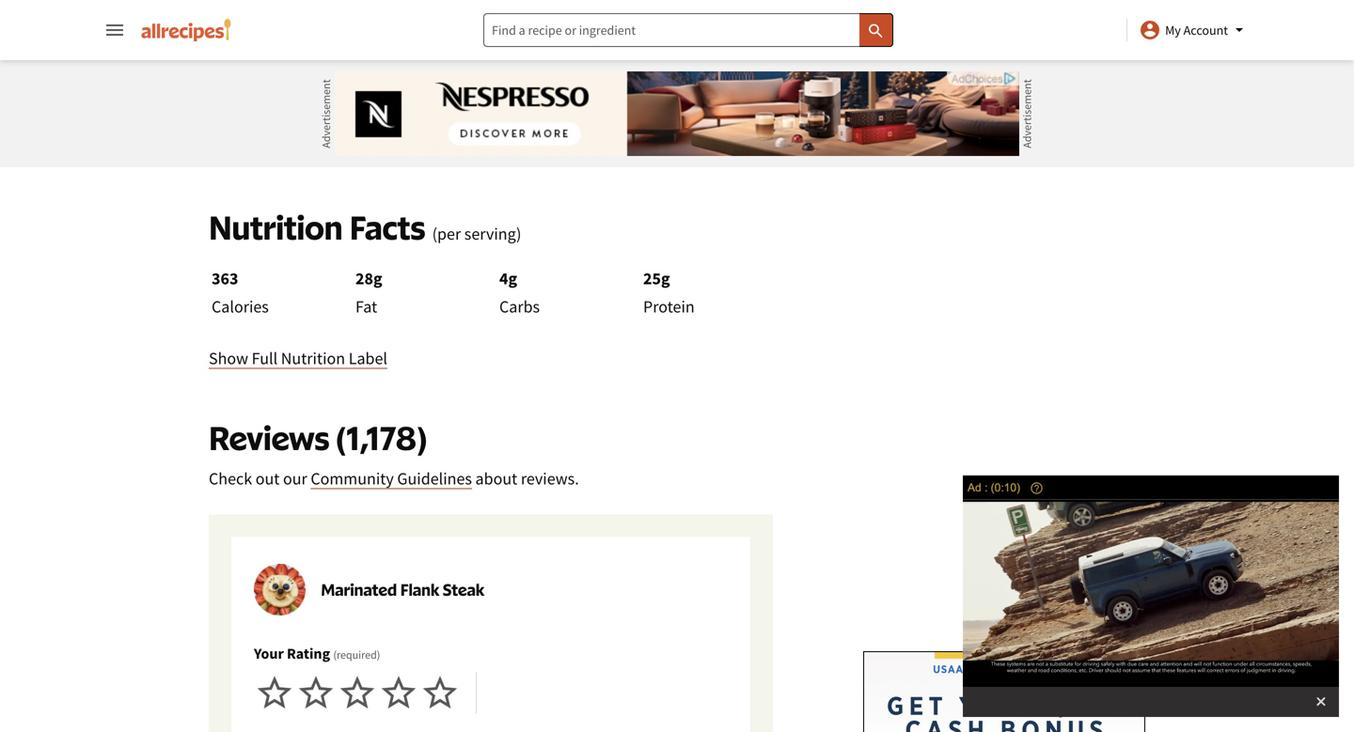 Task type: describe. For each thing, give the bounding box(es) containing it.
full
[[252, 348, 278, 369]]

nutrition inside "button"
[[281, 348, 345, 369]]

it
[[353, 84, 366, 101]]

fat
[[356, 297, 377, 318]]

reviews.
[[521, 469, 579, 490]]

i made it
[[304, 84, 366, 101]]

check out our community guidelines about reviews.
[[209, 469, 579, 490]]

calories
[[212, 297, 269, 318]]

i made it button
[[209, 70, 484, 115]]

(per
[[432, 224, 461, 245]]

about
[[476, 469, 518, 490]]

show full nutrition label button
[[209, 346, 388, 372]]

check
[[209, 469, 252, 490]]

search image
[[867, 21, 886, 40]]

marinated
[[321, 580, 397, 600]]

account
[[1184, 22, 1229, 39]]

serving)
[[465, 224, 522, 245]]

my
[[1166, 22, 1181, 39]]

4g
[[500, 268, 518, 289]]

community guidelines link
[[311, 469, 472, 490]]

(1,178)
[[336, 418, 427, 458]]

marinated flank steak
[[321, 580, 484, 600]]

out
[[256, 469, 280, 490]]

carbs
[[500, 297, 540, 318]]

my account button
[[1139, 19, 1251, 41]]

print button
[[499, 70, 773, 115]]

community
[[311, 469, 394, 490]]



Task type: vqa. For each thing, say whether or not it's contained in the screenshot.
Account
yes



Task type: locate. For each thing, give the bounding box(es) containing it.
my account
[[1166, 22, 1229, 39]]

my account banner
[[0, 0, 1355, 733]]

0 vertical spatial advertisement region
[[335, 71, 1020, 156]]

i
[[304, 84, 309, 101]]

label
[[349, 348, 388, 369]]

1 vertical spatial nutrition
[[281, 348, 345, 369]]

made
[[312, 84, 349, 101]]

protein
[[643, 297, 695, 318]]

your rating (required)
[[254, 645, 380, 664]]

Find a recipe or ingredient text field
[[484, 13, 894, 47]]

menu image
[[103, 19, 126, 41]]

(required)
[[333, 648, 380, 663]]

28g fat
[[356, 268, 383, 318]]

spoon image
[[370, 83, 389, 102]]

363 calories
[[212, 268, 269, 318]]

print
[[603, 84, 644, 101]]

nutrition facts (per serving)
[[209, 207, 522, 248]]

None search field
[[484, 13, 894, 47]]

caret_down image
[[1229, 19, 1251, 41]]

363
[[212, 268, 238, 289]]

guidelines
[[397, 469, 472, 490]]

home image
[[141, 19, 231, 41]]

reviews (1,178)
[[209, 418, 427, 458]]

show
[[209, 348, 248, 369]]

rating
[[287, 645, 330, 664]]

none search field inside 'my account' "banner"
[[484, 13, 894, 47]]

reviews
[[209, 418, 329, 458]]

advertisement region
[[335, 71, 1020, 156], [864, 652, 1146, 733]]

nutrition
[[209, 207, 343, 248], [281, 348, 345, 369]]

25g
[[643, 268, 670, 289]]

flank
[[400, 580, 439, 600]]

1 vertical spatial advertisement region
[[864, 652, 1146, 733]]

nutrition up 363
[[209, 207, 343, 248]]

0 vertical spatial nutrition
[[209, 207, 343, 248]]

4g carbs
[[500, 268, 540, 318]]

show full nutrition label
[[209, 348, 388, 369]]

nutrition right the full in the left of the page
[[281, 348, 345, 369]]

28g
[[356, 268, 383, 289]]

your
[[254, 645, 284, 664]]

account image
[[1139, 19, 1162, 41]]

steak
[[443, 580, 484, 600]]

print image
[[648, 83, 667, 102]]

facts
[[350, 207, 425, 248]]

25g protein
[[643, 268, 695, 318]]

our
[[283, 469, 307, 490]]



